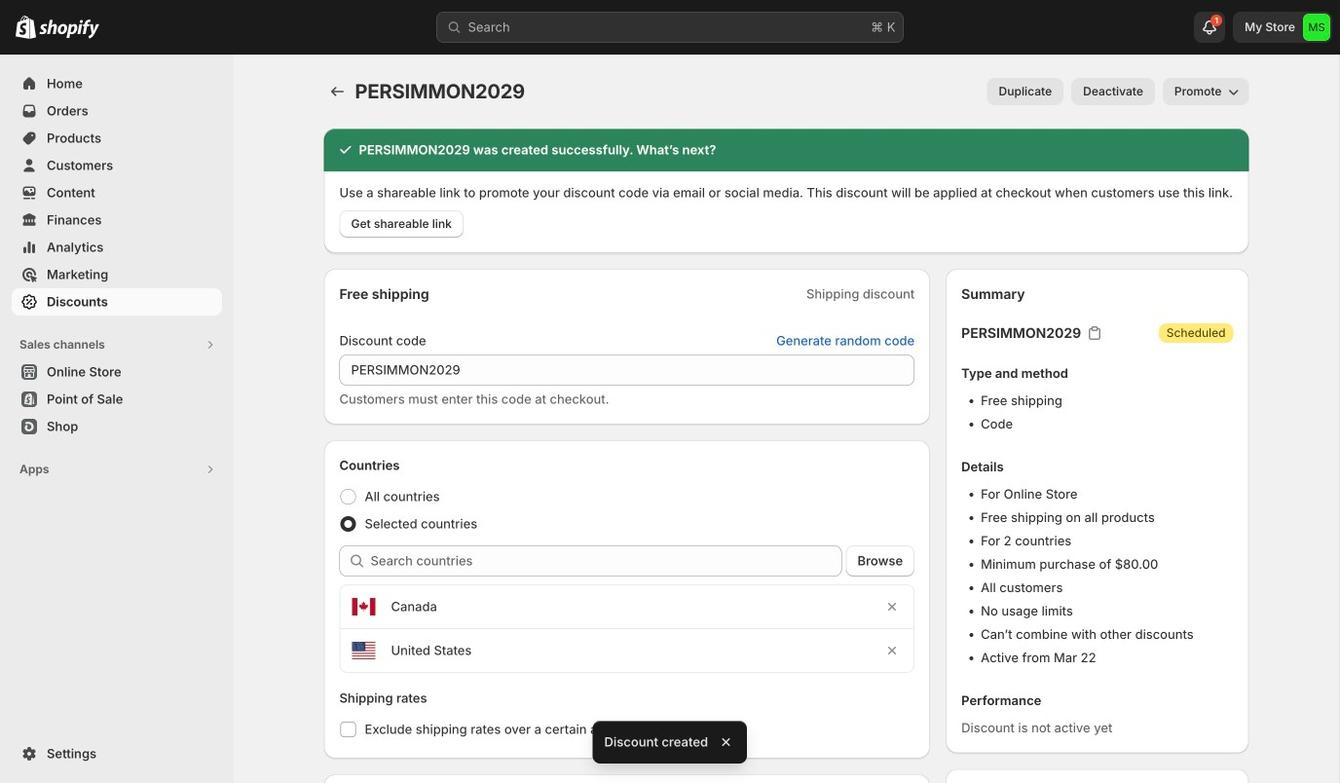 Task type: describe. For each thing, give the bounding box(es) containing it.
0 horizontal spatial shopify image
[[16, 15, 36, 39]]

my store image
[[1304, 14, 1331, 41]]



Task type: vqa. For each thing, say whether or not it's contained in the screenshot.
Shopify Image
yes



Task type: locate. For each thing, give the bounding box(es) containing it.
None text field
[[340, 355, 915, 386]]

1 horizontal spatial shopify image
[[39, 19, 99, 39]]

shopify image
[[16, 15, 36, 39], [39, 19, 99, 39]]

Search countries text field
[[371, 546, 842, 577]]



